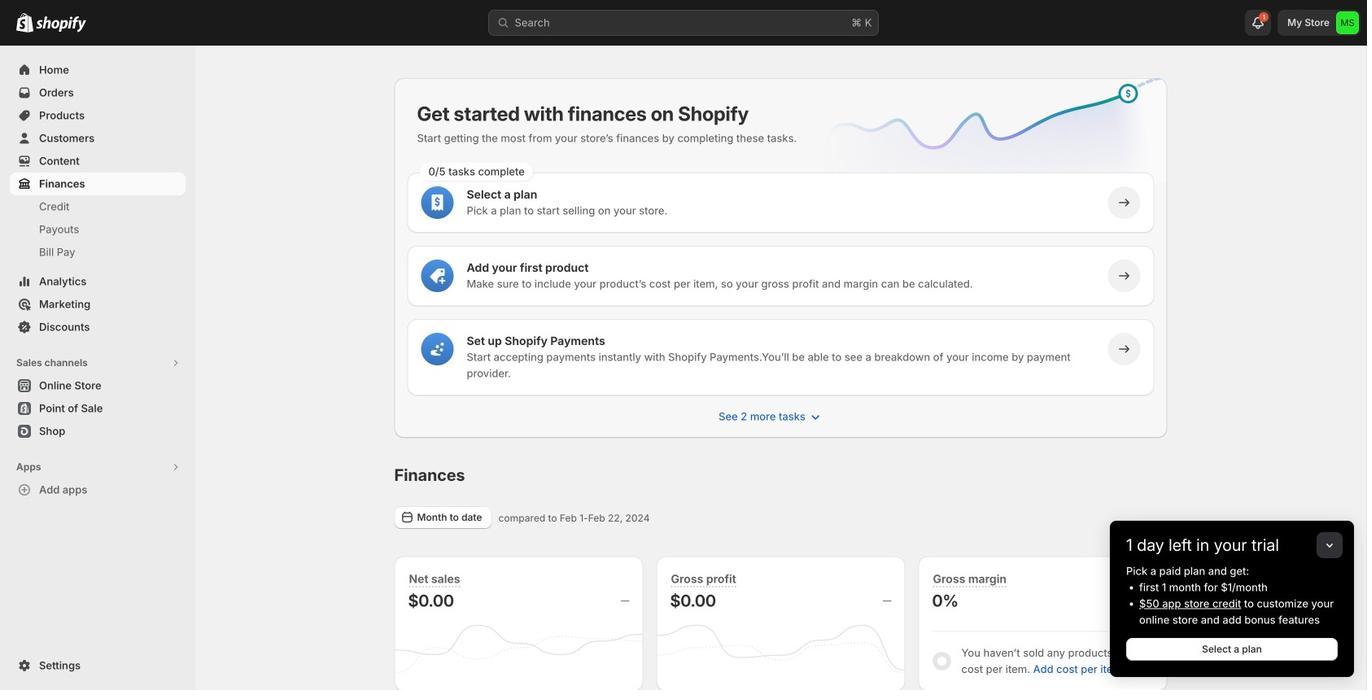 Task type: describe. For each thing, give the bounding box(es) containing it.
select a plan image
[[429, 195, 446, 211]]

shopify image
[[16, 13, 33, 32]]

set up shopify payments image
[[429, 341, 446, 357]]



Task type: vqa. For each thing, say whether or not it's contained in the screenshot.
rightmost Shopify Image
yes



Task type: locate. For each thing, give the bounding box(es) containing it.
my store image
[[1337, 11, 1359, 34]]

line chart image
[[798, 75, 1171, 208]]

add your first product image
[[429, 268, 446, 284]]

shopify image
[[36, 16, 86, 32]]



